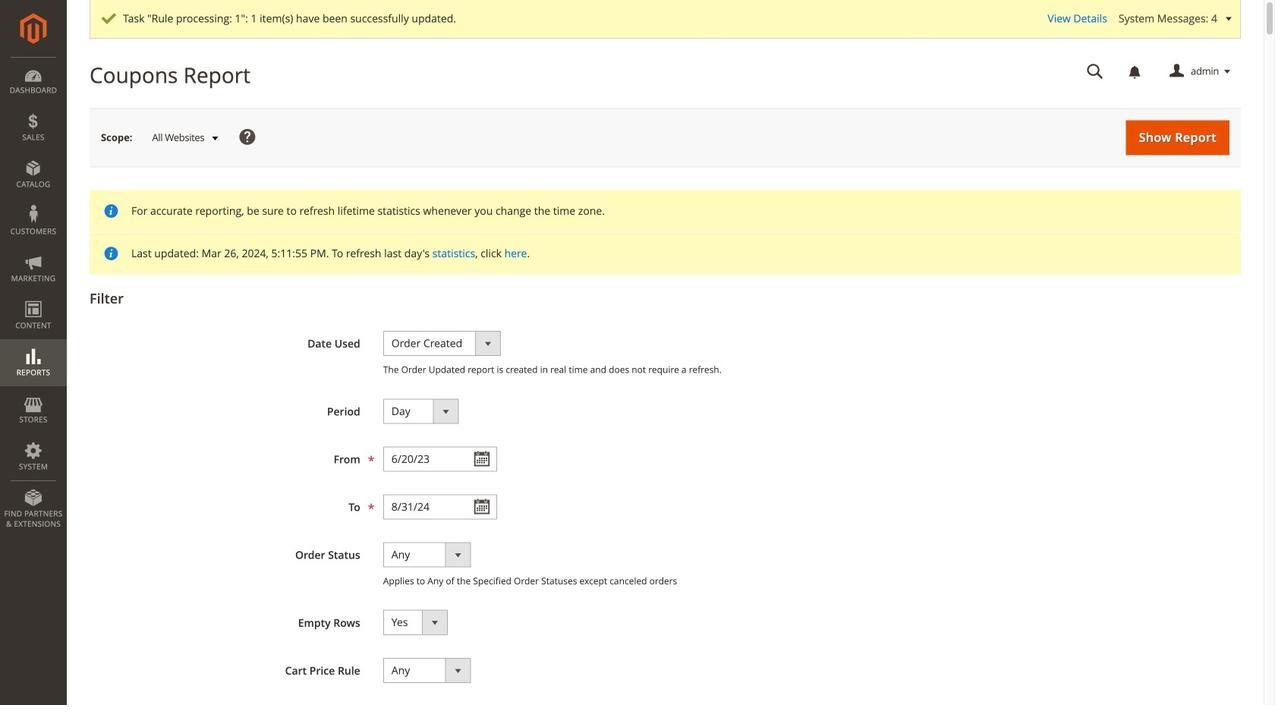 Task type: locate. For each thing, give the bounding box(es) containing it.
magento admin panel image
[[20, 13, 47, 44]]

None text field
[[1076, 58, 1114, 85]]

menu bar
[[0, 57, 67, 537]]

None text field
[[383, 447, 497, 472], [383, 494, 497, 520], [383, 447, 497, 472], [383, 494, 497, 520]]



Task type: vqa. For each thing, say whether or not it's contained in the screenshot.
tab panel
no



